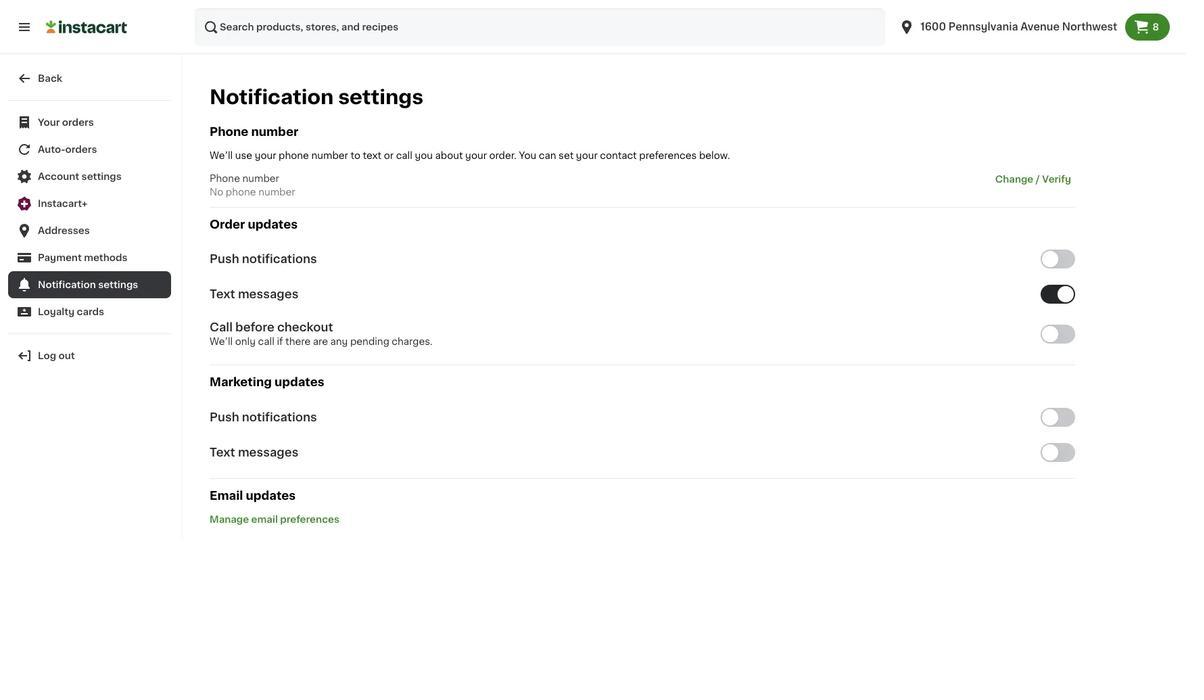 Task type: describe. For each thing, give the bounding box(es) containing it.
3 your from the left
[[576, 151, 598, 160]]

payment methods link
[[8, 244, 171, 271]]

/
[[1036, 175, 1040, 184]]

account
[[38, 172, 79, 181]]

account settings link
[[8, 163, 171, 190]]

settings for notification settings link
[[98, 280, 138, 289]]

text messages for marketing
[[210, 447, 299, 458]]

text
[[363, 151, 382, 160]]

call inside call before checkout we'll only call if there are any pending charges.
[[258, 337, 274, 347]]

log out link
[[8, 342, 171, 369]]

avenue
[[1021, 22, 1060, 32]]

can
[[539, 151, 556, 160]]

your orders
[[38, 118, 94, 127]]

orders for your orders
[[62, 118, 94, 127]]

Search field
[[195, 8, 886, 46]]

loyalty
[[38, 307, 75, 317]]

change / verify button
[[991, 172, 1075, 187]]

your
[[38, 118, 60, 127]]

cards
[[77, 307, 104, 317]]

contact
[[600, 151, 637, 160]]

back
[[38, 74, 62, 83]]

you
[[415, 151, 433, 160]]

auto-orders link
[[8, 136, 171, 163]]

push for order updates
[[210, 254, 239, 265]]

phone number
[[210, 126, 298, 137]]

1 your from the left
[[255, 151, 276, 160]]

auto-orders
[[38, 145, 97, 154]]

messages for order
[[238, 289, 299, 300]]

push notifications for order
[[210, 254, 317, 265]]

8
[[1153, 22, 1159, 32]]

1 horizontal spatial notification settings
[[210, 87, 424, 107]]

1 we'll from the top
[[210, 151, 233, 160]]

push for marketing updates
[[210, 412, 239, 422]]

notification settings link
[[8, 271, 171, 298]]

out
[[59, 351, 75, 361]]

0 vertical spatial notification
[[210, 87, 334, 107]]

methods
[[84, 253, 128, 262]]

number left "to"
[[311, 151, 348, 160]]

you
[[519, 151, 537, 160]]

1600
[[921, 22, 946, 32]]

use
[[235, 151, 252, 160]]

any
[[330, 337, 348, 347]]

are
[[313, 337, 328, 347]]

8 button
[[1126, 14, 1170, 41]]

phone for phone number
[[210, 126, 249, 137]]

order updates
[[210, 219, 298, 230]]

instacart+ link
[[8, 190, 171, 217]]

1 1600 pennsylvania avenue northwest button from the left
[[891, 8, 1126, 46]]

pennsylvania
[[949, 22, 1018, 32]]

updates for marketing updates
[[275, 377, 324, 388]]

loyalty cards link
[[8, 298, 171, 325]]

email
[[251, 515, 278, 524]]

text messages for order
[[210, 289, 299, 300]]

orders for auto-orders
[[65, 145, 97, 154]]



Task type: locate. For each thing, give the bounding box(es) containing it.
1 push notifications from the top
[[210, 254, 317, 265]]

order
[[210, 219, 245, 230]]

payment
[[38, 253, 82, 262]]

2 vertical spatial settings
[[98, 280, 138, 289]]

set
[[559, 151, 574, 160]]

notification
[[210, 87, 334, 107], [38, 280, 96, 289]]

1 messages from the top
[[238, 289, 299, 300]]

0 vertical spatial messages
[[238, 289, 299, 300]]

2 text messages from the top
[[210, 447, 299, 458]]

preferences left below.
[[639, 151, 697, 160]]

2 vertical spatial updates
[[246, 490, 296, 501]]

1 horizontal spatial your
[[465, 151, 487, 160]]

1 vertical spatial phone
[[226, 187, 256, 197]]

your right use
[[255, 151, 276, 160]]

2 1600 pennsylvania avenue northwest button from the left
[[899, 8, 1118, 46]]

0 horizontal spatial notification
[[38, 280, 96, 289]]

manage email preferences
[[210, 515, 340, 524]]

updates down phone number no phone number
[[248, 219, 298, 230]]

your left the order.
[[465, 151, 487, 160]]

your right 'set'
[[576, 151, 598, 160]]

None search field
[[195, 8, 886, 46]]

text messages
[[210, 289, 299, 300], [210, 447, 299, 458]]

1 vertical spatial push
[[210, 412, 239, 422]]

we'll
[[210, 151, 233, 160], [210, 337, 233, 347]]

we'll down 'call' in the left of the page
[[210, 337, 233, 347]]

1 horizontal spatial phone
[[279, 151, 309, 160]]

settings
[[338, 87, 424, 107], [82, 172, 122, 181], [98, 280, 138, 289]]

phone inside phone number no phone number
[[226, 187, 256, 197]]

number down use
[[243, 174, 279, 183]]

messages up email updates at the left of page
[[238, 447, 299, 458]]

updates down "there"
[[275, 377, 324, 388]]

notification up loyalty cards
[[38, 280, 96, 289]]

push down marketing in the bottom of the page
[[210, 412, 239, 422]]

marketing
[[210, 377, 272, 388]]

call
[[210, 322, 233, 333]]

push notifications
[[210, 254, 317, 265], [210, 412, 317, 422]]

0 vertical spatial push
[[210, 254, 239, 265]]

marketing updates
[[210, 377, 324, 388]]

to
[[351, 151, 360, 160]]

push notifications down marketing updates
[[210, 412, 317, 422]]

0 vertical spatial call
[[396, 151, 413, 160]]

0 vertical spatial text
[[210, 289, 235, 300]]

0 vertical spatial notifications
[[242, 254, 317, 265]]

2 push from the top
[[210, 412, 239, 422]]

settings up 'or'
[[338, 87, 424, 107]]

addresses link
[[8, 217, 171, 244]]

preferences right email
[[280, 515, 340, 524]]

2 messages from the top
[[238, 447, 299, 458]]

settings for the account settings link
[[82, 172, 122, 181]]

number up use
[[251, 126, 298, 137]]

1 text from the top
[[210, 289, 235, 300]]

log
[[38, 351, 56, 361]]

0 horizontal spatial preferences
[[280, 515, 340, 524]]

0 vertical spatial text messages
[[210, 289, 299, 300]]

1 vertical spatial messages
[[238, 447, 299, 458]]

1 horizontal spatial notification
[[210, 87, 334, 107]]

1 vertical spatial orders
[[65, 145, 97, 154]]

we'll use your phone number to text or call you about your order. you can set your contact preferences below.
[[210, 151, 730, 160]]

orders
[[62, 118, 94, 127], [65, 145, 97, 154]]

1 vertical spatial text messages
[[210, 447, 299, 458]]

0 vertical spatial settings
[[338, 87, 424, 107]]

text
[[210, 289, 235, 300], [210, 447, 235, 458]]

text up email
[[210, 447, 235, 458]]

1 vertical spatial notification settings
[[38, 280, 138, 289]]

number up order updates
[[258, 187, 295, 197]]

0 horizontal spatial phone
[[226, 187, 256, 197]]

2 we'll from the top
[[210, 337, 233, 347]]

0 horizontal spatial your
[[255, 151, 276, 160]]

below.
[[699, 151, 730, 160]]

updates for order updates
[[248, 219, 298, 230]]

northwest
[[1062, 22, 1118, 32]]

1 vertical spatial phone
[[210, 174, 240, 183]]

phone for phone number no phone number
[[210, 174, 240, 183]]

notification inside notification settings link
[[38, 280, 96, 289]]

messages up before
[[238, 289, 299, 300]]

call left the if
[[258, 337, 274, 347]]

change
[[996, 175, 1034, 184]]

0 vertical spatial notification settings
[[210, 87, 424, 107]]

push notifications for marketing
[[210, 412, 317, 422]]

2 horizontal spatial your
[[576, 151, 598, 160]]

2 phone from the top
[[210, 174, 240, 183]]

addresses
[[38, 226, 90, 235]]

notifications for marketing
[[242, 412, 317, 422]]

1 vertical spatial text
[[210, 447, 235, 458]]

2 your from the left
[[465, 151, 487, 160]]

notification settings
[[210, 87, 424, 107], [38, 280, 138, 289]]

1 phone from the top
[[210, 126, 249, 137]]

phone for your
[[279, 151, 309, 160]]

text up 'call' in the left of the page
[[210, 289, 235, 300]]

0 vertical spatial preferences
[[639, 151, 697, 160]]

1 horizontal spatial preferences
[[639, 151, 697, 160]]

notification up phone number
[[210, 87, 334, 107]]

instacart logo image
[[46, 19, 127, 35]]

if
[[277, 337, 283, 347]]

order.
[[489, 151, 517, 160]]

loyalty cards
[[38, 307, 104, 317]]

text for marketing updates
[[210, 447, 235, 458]]

phone number no phone number
[[210, 174, 295, 197]]

updates
[[248, 219, 298, 230], [275, 377, 324, 388], [246, 490, 296, 501]]

1 notifications from the top
[[242, 254, 317, 265]]

0 vertical spatial orders
[[62, 118, 94, 127]]

2 text from the top
[[210, 447, 235, 458]]

settings up instacart+ link at the left top of page
[[82, 172, 122, 181]]

number
[[251, 126, 298, 137], [311, 151, 348, 160], [243, 174, 279, 183], [258, 187, 295, 197]]

push notifications down order updates
[[210, 254, 317, 265]]

orders up auto-orders
[[62, 118, 94, 127]]

0 vertical spatial updates
[[248, 219, 298, 230]]

about
[[435, 151, 463, 160]]

there
[[286, 337, 311, 347]]

only
[[235, 337, 256, 347]]

notifications for order
[[242, 254, 317, 265]]

manage
[[210, 515, 249, 524]]

charges.
[[392, 337, 433, 347]]

text messages up email updates at the left of page
[[210, 447, 299, 458]]

change / verify
[[996, 175, 1071, 184]]

back link
[[8, 65, 171, 92]]

updates for email updates
[[246, 490, 296, 501]]

manage email preferences link
[[210, 515, 340, 524]]

1 horizontal spatial call
[[396, 151, 413, 160]]

phone up use
[[210, 126, 249, 137]]

auto-
[[38, 145, 65, 154]]

no
[[210, 187, 223, 197]]

phone for no
[[226, 187, 256, 197]]

pending
[[350, 337, 389, 347]]

text for order updates
[[210, 289, 235, 300]]

1600 pennsylvania avenue northwest
[[921, 22, 1118, 32]]

settings down methods
[[98, 280, 138, 289]]

1 text messages from the top
[[210, 289, 299, 300]]

0 horizontal spatial call
[[258, 337, 274, 347]]

orders up account settings on the top left
[[65, 145, 97, 154]]

your
[[255, 151, 276, 160], [465, 151, 487, 160], [576, 151, 598, 160]]

account settings
[[38, 172, 122, 181]]

log out
[[38, 351, 75, 361]]

0 horizontal spatial notification settings
[[38, 280, 138, 289]]

or
[[384, 151, 394, 160]]

1 vertical spatial push notifications
[[210, 412, 317, 422]]

phone up no
[[210, 174, 240, 183]]

instacart+
[[38, 199, 87, 208]]

1 vertical spatial we'll
[[210, 337, 233, 347]]

1 vertical spatial notifications
[[242, 412, 317, 422]]

phone
[[279, 151, 309, 160], [226, 187, 256, 197]]

notifications
[[242, 254, 317, 265], [242, 412, 317, 422]]

0 vertical spatial push notifications
[[210, 254, 317, 265]]

1600 pennsylvania avenue northwest button
[[891, 8, 1126, 46], [899, 8, 1118, 46]]

call before checkout we'll only call if there are any pending charges.
[[210, 322, 433, 347]]

call right 'or'
[[396, 151, 413, 160]]

phone down phone number
[[279, 151, 309, 160]]

phone inside phone number no phone number
[[210, 174, 240, 183]]

1 vertical spatial settings
[[82, 172, 122, 181]]

0 vertical spatial we'll
[[210, 151, 233, 160]]

1 vertical spatial notification
[[38, 280, 96, 289]]

updates up manage email preferences link
[[246, 490, 296, 501]]

preferences
[[639, 151, 697, 160], [280, 515, 340, 524]]

verify
[[1042, 175, 1071, 184]]

call
[[396, 151, 413, 160], [258, 337, 274, 347]]

checkout
[[277, 322, 333, 333]]

0 vertical spatial phone
[[210, 126, 249, 137]]

1 vertical spatial updates
[[275, 377, 324, 388]]

email
[[210, 490, 243, 501]]

1 push from the top
[[210, 254, 239, 265]]

text messages up before
[[210, 289, 299, 300]]

2 push notifications from the top
[[210, 412, 317, 422]]

push down the order
[[210, 254, 239, 265]]

push
[[210, 254, 239, 265], [210, 412, 239, 422]]

0 vertical spatial phone
[[279, 151, 309, 160]]

2 notifications from the top
[[242, 412, 317, 422]]

we'll inside call before checkout we'll only call if there are any pending charges.
[[210, 337, 233, 347]]

notifications down marketing updates
[[242, 412, 317, 422]]

phone
[[210, 126, 249, 137], [210, 174, 240, 183]]

we'll left use
[[210, 151, 233, 160]]

messages
[[238, 289, 299, 300], [238, 447, 299, 458]]

phone right no
[[226, 187, 256, 197]]

payment methods
[[38, 253, 128, 262]]

notifications down order updates
[[242, 254, 317, 265]]

messages for marketing
[[238, 447, 299, 458]]

1 vertical spatial call
[[258, 337, 274, 347]]

before
[[235, 322, 274, 333]]

1 vertical spatial preferences
[[280, 515, 340, 524]]

email updates
[[210, 490, 296, 501]]

your orders link
[[8, 109, 171, 136]]



Task type: vqa. For each thing, say whether or not it's contained in the screenshot.
meet
no



